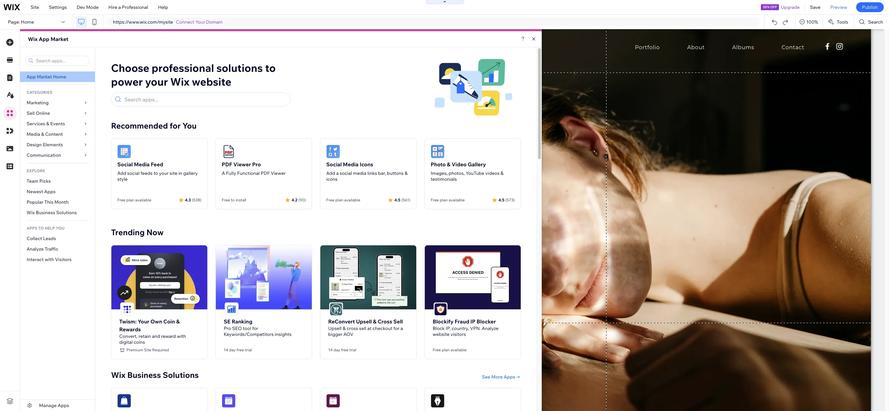 Task type: locate. For each thing, give the bounding box(es) containing it.
0 vertical spatial analyze
[[27, 247, 44, 252]]

media up feeds
[[134, 161, 150, 168]]

1 14 day free trial from the left
[[224, 348, 252, 353]]

free for reconvert
[[341, 348, 349, 353]]

to
[[38, 226, 44, 231]]

add for social media feed
[[117, 171, 126, 177]]

0 horizontal spatial trial
[[245, 348, 252, 353]]

pdf right functional
[[261, 171, 270, 177]]

social left feeds
[[127, 171, 140, 177]]

seo
[[232, 326, 242, 332]]

analyze traffic link
[[20, 244, 95, 255]]

0 horizontal spatial pro
[[224, 326, 231, 332]]

now
[[147, 228, 164, 238]]

manage apps
[[39, 403, 69, 409]]

sell
[[359, 326, 367, 332]]

free plan available down "icons"
[[326, 198, 360, 203]]

tools button
[[823, 15, 855, 29]]

for right tool
[[252, 326, 258, 332]]

twism: your own coin & rewards convert, retain and reward with digital coins
[[119, 319, 186, 346]]

2 horizontal spatial to
[[265, 61, 276, 75]]

4.5 (561)
[[395, 198, 411, 203]]

0 vertical spatial business
[[36, 210, 55, 216]]

month
[[54, 200, 69, 205]]

popular this month
[[27, 200, 69, 205]]

4.5 for photo & video gallery
[[499, 198, 505, 203]]

1 horizontal spatial 4.5
[[499, 198, 505, 203]]

pdf up a
[[222, 161, 232, 168]]

1 horizontal spatial to
[[231, 198, 235, 203]]

wix blog logo image
[[431, 395, 445, 409]]

a right the hire
[[118, 4, 121, 10]]

0 horizontal spatial media
[[27, 131, 40, 137]]

2 social from the left
[[326, 161, 342, 168]]

& inside "link"
[[41, 131, 44, 137]]

to right solutions
[[265, 61, 276, 75]]

media up media
[[343, 161, 359, 168]]

pro down se
[[224, 326, 231, 332]]

social down the social media feed logo
[[117, 161, 133, 168]]

available down visitors
[[451, 348, 467, 353]]

communication link
[[20, 150, 95, 161]]

publish
[[863, 4, 878, 10]]

market up categories
[[37, 74, 52, 80]]

4.5 left the '(573)'
[[499, 198, 505, 203]]

1 vertical spatial site
[[144, 348, 151, 353]]

wix business solutions down required
[[111, 371, 199, 381]]

wix business solutions down this
[[27, 210, 77, 216]]

1 vertical spatial solutions
[[163, 371, 199, 381]]

with down traffic
[[45, 257, 54, 263]]

power
[[111, 75, 143, 88]]

solutions down required
[[163, 371, 199, 381]]

sell right cross
[[394, 319, 403, 325]]

picks
[[39, 179, 51, 184]]

coin
[[163, 319, 175, 325]]

services & events link
[[20, 119, 95, 129]]

available
[[135, 198, 151, 203], [344, 198, 360, 203], [449, 198, 465, 203], [451, 348, 467, 353]]

0 vertical spatial upsell
[[356, 319, 372, 325]]

search
[[869, 19, 884, 25]]

social left media
[[340, 171, 352, 177]]

media inside social media feed add social feeds to your site in gallery style
[[134, 161, 150, 168]]

to left install
[[231, 198, 235, 203]]

social media feed add social feeds to your site in gallery style
[[117, 161, 198, 182]]

required
[[152, 348, 169, 353]]

your right power
[[145, 75, 168, 88]]

you
[[56, 226, 65, 231]]

trial down "aov"
[[349, 348, 357, 353]]

search apps... field up app market home link
[[34, 56, 87, 65]]

home up wix app market
[[21, 19, 34, 25]]

0 horizontal spatial add
[[117, 171, 126, 177]]

free down testimonials
[[431, 198, 439, 203]]

0 horizontal spatial app
[[27, 74, 36, 80]]

1 social from the left
[[127, 171, 140, 177]]

2 trial from the left
[[349, 348, 357, 353]]

site
[[170, 171, 177, 177]]

tool
[[243, 326, 251, 332]]

free down "icons"
[[326, 198, 335, 203]]

day down seo
[[229, 348, 236, 353]]

with
[[45, 257, 54, 263], [177, 334, 186, 340]]

1 vertical spatial wix business solutions
[[111, 371, 199, 381]]

2 14 from the left
[[328, 348, 333, 353]]

pro for se ranking
[[224, 326, 231, 332]]

business down popular this month
[[36, 210, 55, 216]]

pro inside the pdf viewer pro a fully functional pdf viewer
[[252, 161, 261, 168]]

1 horizontal spatial search apps... field
[[122, 93, 287, 106]]

0 horizontal spatial a
[[118, 4, 121, 10]]

upsell up the sell
[[356, 319, 372, 325]]

1 horizontal spatial apps
[[58, 403, 69, 409]]

1 free from the left
[[237, 348, 244, 353]]

media inside social media icons add a social media links bar, buttons & icons
[[343, 161, 359, 168]]

0 horizontal spatial free
[[237, 348, 244, 353]]

(573)
[[506, 198, 515, 203]]

0 vertical spatial a
[[118, 4, 121, 10]]

media
[[27, 131, 40, 137], [134, 161, 150, 168], [343, 161, 359, 168]]

cross
[[378, 319, 392, 325]]

block
[[433, 326, 445, 332]]

viewer
[[234, 161, 251, 168], [271, 171, 286, 177]]

free to install
[[222, 198, 247, 203]]

0 vertical spatial search apps... field
[[34, 56, 87, 65]]

with right reward
[[177, 334, 186, 340]]

1 vertical spatial analyze
[[482, 326, 499, 332]]

& left cross
[[373, 319, 377, 325]]

0 horizontal spatial website
[[192, 75, 232, 88]]

0 horizontal spatial 4.5
[[395, 198, 401, 203]]

1 horizontal spatial 14 day free trial
[[328, 348, 357, 353]]

available down feeds
[[135, 198, 151, 203]]

photo & video gallery logo image
[[431, 145, 445, 159]]

1 vertical spatial viewer
[[271, 171, 286, 177]]

team
[[27, 179, 38, 184]]

2 horizontal spatial a
[[401, 326, 403, 332]]

wix events & tickets logo image
[[326, 395, 340, 409]]

wix business solutions
[[27, 210, 77, 216], [111, 371, 199, 381]]

plan down ip,
[[442, 348, 450, 353]]

1 horizontal spatial home
[[53, 74, 66, 80]]

pro up functional
[[252, 161, 261, 168]]

apps right more
[[504, 375, 515, 381]]

free plan available for feed
[[117, 198, 151, 203]]

analyze up the interact
[[27, 247, 44, 252]]

1 vertical spatial pro
[[224, 326, 231, 332]]

1 horizontal spatial for
[[252, 326, 258, 332]]

site down coins
[[144, 348, 151, 353]]

your
[[195, 19, 205, 25], [138, 319, 149, 325]]

apps for manage apps
[[58, 403, 69, 409]]

1 horizontal spatial day
[[334, 348, 340, 353]]

1 horizontal spatial pro
[[252, 161, 261, 168]]

manage apps button
[[20, 401, 95, 412]]

save button
[[806, 0, 826, 14]]

to inside social media feed add social feeds to your site in gallery style
[[154, 171, 158, 177]]

0 horizontal spatial 14 day free trial
[[224, 348, 252, 353]]

1 horizontal spatial sell
[[394, 319, 403, 325]]

2 horizontal spatial for
[[394, 326, 400, 332]]

1 vertical spatial website
[[433, 332, 450, 338]]

1 horizontal spatial business
[[127, 371, 161, 381]]

a right checkout at the bottom of the page
[[401, 326, 403, 332]]

links
[[368, 171, 377, 177]]

popular this month link
[[20, 197, 95, 208]]

0 vertical spatial wix business solutions
[[27, 210, 77, 216]]

0 horizontal spatial search apps... field
[[34, 56, 87, 65]]

app market home
[[27, 74, 66, 80]]

1 horizontal spatial free
[[341, 348, 349, 353]]

for left 'you'
[[170, 121, 181, 131]]

14 day free trial for reconvert
[[328, 348, 357, 353]]

help
[[45, 226, 55, 231]]

plan down style
[[126, 198, 134, 203]]

day for reconvert
[[334, 348, 340, 353]]

1 vertical spatial to
[[154, 171, 158, 177]]

fraud
[[455, 319, 470, 325]]

home
[[21, 19, 34, 25], [53, 74, 66, 80]]

trending now
[[111, 228, 164, 238]]

home up "marketing" link
[[53, 74, 66, 80]]

upsell down reconvert
[[328, 326, 342, 332]]

reconvert upsell & cross sell poster image
[[321, 246, 417, 310]]

market inside app market home link
[[37, 74, 52, 80]]

2 horizontal spatial apps
[[504, 375, 515, 381]]

interact with visitors link
[[20, 255, 95, 265]]

to down feed
[[154, 171, 158, 177]]

keywords/competitors
[[224, 332, 274, 338]]

off
[[771, 5, 777, 9]]

wix inside choose professional solutions to power your wix website
[[170, 75, 190, 88]]

1 vertical spatial your
[[159, 171, 169, 177]]

apps right manage
[[58, 403, 69, 409]]

1 add from the left
[[117, 171, 126, 177]]

2 vertical spatial a
[[401, 326, 403, 332]]

for inside reconvert upsell & cross sell upsell & cross sell at checkout for a bigger aov
[[394, 326, 400, 332]]

reconvert upsell & cross sell upsell & cross sell at checkout for a bigger aov
[[328, 319, 403, 338]]

events
[[50, 121, 65, 127]]

(538)
[[192, 198, 202, 203]]

0 vertical spatial app
[[39, 36, 49, 42]]

free down "aov"
[[341, 348, 349, 353]]

professional
[[152, 61, 214, 75]]

(90)
[[299, 198, 306, 203]]

app market home link
[[20, 72, 95, 82]]

1 horizontal spatial 14
[[328, 348, 333, 353]]

1 vertical spatial market
[[37, 74, 52, 80]]

14 day free trial down keywords/competitors
[[224, 348, 252, 353]]

social down social media icons logo
[[326, 161, 342, 168]]

4.5
[[395, 198, 401, 203], [499, 198, 505, 203]]

available down testimonials
[[449, 198, 465, 203]]

social inside social media feed add social feeds to your site in gallery style
[[117, 161, 133, 168]]

day down bigger
[[334, 348, 340, 353]]

1 horizontal spatial with
[[177, 334, 186, 340]]

2 vertical spatial apps
[[58, 403, 69, 409]]

video
[[452, 161, 467, 168]]

& right buttons
[[405, 171, 408, 177]]

media inside media & content "link"
[[27, 131, 40, 137]]

0 horizontal spatial social
[[127, 171, 140, 177]]

0 horizontal spatial day
[[229, 348, 236, 353]]

viewer right functional
[[271, 171, 286, 177]]

add inside social media feed add social feeds to your site in gallery style
[[117, 171, 126, 177]]

your left site
[[159, 171, 169, 177]]

recommended
[[111, 121, 168, 131]]

14 down keywords/competitors
[[224, 348, 228, 353]]

pro inside se ranking pro seo tool for keywords/competitors insights
[[224, 326, 231, 332]]

plan down "icons"
[[336, 198, 343, 203]]

insights
[[275, 332, 292, 338]]

0 horizontal spatial home
[[21, 19, 34, 25]]

pro
[[252, 161, 261, 168], [224, 326, 231, 332]]

apps up this
[[44, 189, 56, 195]]

0 vertical spatial with
[[45, 257, 54, 263]]

0 vertical spatial website
[[192, 75, 232, 88]]

connect
[[176, 19, 194, 25]]

1 horizontal spatial social
[[326, 161, 342, 168]]

& inside social media icons add a social media links bar, buttons & icons
[[405, 171, 408, 177]]

free down keywords/competitors
[[237, 348, 244, 353]]

14 day free trial for se
[[224, 348, 252, 353]]

& up the 'design elements'
[[41, 131, 44, 137]]

0 horizontal spatial viewer
[[234, 161, 251, 168]]

2 4.5 from the left
[[499, 198, 505, 203]]

twism: your own coin & rewards icon image
[[121, 304, 133, 316]]

site left settings
[[31, 4, 39, 10]]

analyze
[[27, 247, 44, 252], [482, 326, 499, 332]]

gallery
[[183, 171, 198, 177]]

media
[[353, 171, 367, 177]]

add inside social media icons add a social media links bar, buttons & icons
[[326, 171, 335, 177]]

free down style
[[117, 198, 126, 203]]

day for se
[[229, 348, 236, 353]]

business down "premium site required"
[[127, 371, 161, 381]]

1 vertical spatial your
[[138, 319, 149, 325]]

& right coin
[[176, 319, 180, 325]]

0 vertical spatial home
[[21, 19, 34, 25]]

dev mode
[[77, 4, 99, 10]]

1 vertical spatial with
[[177, 334, 186, 340]]

0 vertical spatial pdf
[[222, 161, 232, 168]]

4.5 (573)
[[499, 198, 515, 203]]

1 4.5 from the left
[[395, 198, 401, 203]]

1 vertical spatial upsell
[[328, 326, 342, 332]]

2 add from the left
[[326, 171, 335, 177]]

wix stores logo image
[[117, 395, 131, 409]]

1 vertical spatial a
[[336, 171, 339, 177]]

available down media
[[344, 198, 360, 203]]

2 social from the left
[[340, 171, 352, 177]]

0 horizontal spatial social
[[117, 161, 133, 168]]

1 horizontal spatial trial
[[349, 348, 357, 353]]

0 vertical spatial viewer
[[234, 161, 251, 168]]

viewer up functional
[[234, 161, 251, 168]]

0 horizontal spatial to
[[154, 171, 158, 177]]

bar,
[[378, 171, 386, 177]]

online
[[36, 110, 50, 116]]

0 vertical spatial apps
[[44, 189, 56, 195]]

0 vertical spatial your
[[145, 75, 168, 88]]

media & content link
[[20, 129, 95, 140]]

free for social media icons
[[326, 198, 335, 203]]

1 horizontal spatial analyze
[[482, 326, 499, 332]]

your left domain
[[195, 19, 205, 25]]

add down the social media feed logo
[[117, 171, 126, 177]]

1 social from the left
[[117, 161, 133, 168]]

1 vertical spatial apps
[[504, 375, 515, 381]]

apps inside button
[[58, 403, 69, 409]]

website down blockify
[[433, 332, 450, 338]]

0 horizontal spatial upsell
[[328, 326, 342, 332]]

14 day free trial down "aov"
[[328, 348, 357, 353]]

2 14 day free trial from the left
[[328, 348, 357, 353]]

4.2 (90)
[[292, 198, 306, 203]]

& down reconvert
[[343, 326, 346, 332]]

social inside social media icons add a social media links bar, buttons & icons
[[326, 161, 342, 168]]

0 vertical spatial to
[[265, 61, 276, 75]]

0 vertical spatial site
[[31, 4, 39, 10]]

your left own
[[138, 319, 149, 325]]

0 vertical spatial solutions
[[56, 210, 77, 216]]

free plan available down style
[[117, 198, 151, 203]]

1 14 from the left
[[224, 348, 228, 353]]

website down solutions
[[192, 75, 232, 88]]

14 down bigger
[[328, 348, 333, 353]]

4.5 for social media icons
[[395, 198, 401, 203]]

2 free from the left
[[341, 348, 349, 353]]

0 horizontal spatial pdf
[[222, 161, 232, 168]]

content
[[45, 131, 63, 137]]

free plan available down testimonials
[[431, 198, 465, 203]]

your inside choose professional solutions to power your wix website
[[145, 75, 168, 88]]

for inside se ranking pro seo tool for keywords/competitors insights
[[252, 326, 258, 332]]

1 vertical spatial sell
[[394, 319, 403, 325]]

at
[[368, 326, 372, 332]]

plan down testimonials
[[440, 198, 448, 203]]

trial down keywords/competitors
[[245, 348, 252, 353]]

0 vertical spatial sell
[[27, 110, 35, 116]]

interact with visitors
[[27, 257, 72, 263]]

1 horizontal spatial site
[[144, 348, 151, 353]]

0 horizontal spatial 14
[[224, 348, 228, 353]]

2 day from the left
[[334, 348, 340, 353]]

1 horizontal spatial wix business solutions
[[111, 371, 199, 381]]

market down settings
[[51, 36, 68, 42]]

add down social media icons logo
[[326, 171, 335, 177]]

Search apps... field
[[34, 56, 87, 65], [122, 93, 287, 106]]

media up 'design'
[[27, 131, 40, 137]]

interact
[[27, 257, 44, 263]]

1 day from the left
[[229, 348, 236, 353]]

plan for photo & video gallery
[[440, 198, 448, 203]]

analyze down blocker
[[482, 326, 499, 332]]

1 vertical spatial business
[[127, 371, 161, 381]]

free plan available down visitors
[[433, 348, 467, 353]]

professional
[[122, 4, 148, 10]]

upgrade
[[781, 4, 800, 10]]

solutions down the month
[[56, 210, 77, 216]]

se ranking icon image
[[226, 304, 238, 316]]

free left install
[[222, 198, 230, 203]]

business
[[36, 210, 55, 216], [127, 371, 161, 381]]

0 vertical spatial your
[[195, 19, 205, 25]]

pdf viewer pro logo image
[[222, 145, 236, 159]]

sell up services in the left of the page
[[27, 110, 35, 116]]

search apps... field down choose professional solutions to power your wix website in the left of the page
[[122, 93, 287, 106]]

team picks link
[[20, 176, 95, 187]]

1 horizontal spatial pdf
[[261, 171, 270, 177]]

photo & video gallery images, photos, youtube videos & testimonials
[[431, 161, 504, 182]]

1 vertical spatial home
[[53, 74, 66, 80]]

1 horizontal spatial app
[[39, 36, 49, 42]]

1 horizontal spatial viewer
[[271, 171, 286, 177]]

a down social media icons logo
[[336, 171, 339, 177]]

pdf
[[222, 161, 232, 168], [261, 171, 270, 177]]

for
[[170, 121, 181, 131], [252, 326, 258, 332], [394, 326, 400, 332]]

0 horizontal spatial apps
[[44, 189, 56, 195]]

0 horizontal spatial wix business solutions
[[27, 210, 77, 216]]

1 horizontal spatial social
[[340, 171, 352, 177]]

apps to help you
[[27, 226, 65, 231]]

free down block
[[433, 348, 441, 353]]

services & events
[[27, 121, 65, 127]]

for right checkout at the bottom of the page
[[394, 326, 400, 332]]

add
[[117, 171, 126, 177], [326, 171, 335, 177]]

sell inside reconvert upsell & cross sell upsell & cross sell at checkout for a bigger aov
[[394, 319, 403, 325]]

4.5 left (561) at the top
[[395, 198, 401, 203]]

1 trial from the left
[[245, 348, 252, 353]]

1 horizontal spatial add
[[326, 171, 335, 177]]



Task type: vqa. For each thing, say whether or not it's contained in the screenshot.


Task type: describe. For each thing, give the bounding box(es) containing it.
buttons
[[387, 171, 404, 177]]

media for social media feed
[[134, 161, 150, 168]]

free plan available for video
[[431, 198, 465, 203]]

preview
[[831, 4, 848, 10]]

a inside reconvert upsell & cross sell upsell & cross sell at checkout for a bigger aov
[[401, 326, 403, 332]]

a inside social media icons add a social media links bar, buttons & icons
[[336, 171, 339, 177]]

0 horizontal spatial analyze
[[27, 247, 44, 252]]

to inside choose professional solutions to power your wix website
[[265, 61, 276, 75]]

https://www.wix.com/mysite connect your domain
[[113, 19, 223, 25]]

feeds
[[141, 171, 153, 177]]

help
[[158, 4, 168, 10]]

coins
[[134, 340, 145, 346]]

communication
[[27, 153, 62, 158]]

website inside blockify fraud ip blocker block ip, country, vpn. analyze website visitors
[[433, 332, 450, 338]]

gallery
[[468, 161, 486, 168]]

available for video
[[449, 198, 465, 203]]

reconvert
[[328, 319, 355, 325]]

trial for upsell
[[349, 348, 357, 353]]

50% off
[[763, 5, 777, 9]]

free for photo & video gallery
[[431, 198, 439, 203]]

and
[[152, 334, 160, 340]]

solutions
[[217, 61, 263, 75]]

solutions inside the wix business solutions link
[[56, 210, 77, 216]]

free plan available for icons
[[326, 198, 360, 203]]

(561)
[[402, 198, 411, 203]]

14 for reconvert
[[328, 348, 333, 353]]

in
[[178, 171, 182, 177]]

blockify
[[433, 319, 454, 325]]

trial for ranking
[[245, 348, 252, 353]]

plan for social media feed
[[126, 198, 134, 203]]

se ranking poster image
[[216, 246, 312, 310]]

explore
[[27, 169, 45, 174]]

0 horizontal spatial for
[[170, 121, 181, 131]]

pro for pdf viewer pro
[[252, 161, 261, 168]]

& left video at the top
[[447, 161, 451, 168]]

twism: your own coin & rewards poster image
[[111, 246, 207, 310]]

collect leads link
[[20, 234, 95, 244]]

sell online
[[27, 110, 50, 116]]

1 horizontal spatial upsell
[[356, 319, 372, 325]]

social media icons add a social media links bar, buttons & icons
[[326, 161, 408, 182]]

4.2
[[292, 198, 298, 203]]

with inside twism: your own coin & rewards convert, retain and reward with digital coins
[[177, 334, 186, 340]]

social media feed logo image
[[117, 145, 131, 159]]

icons
[[326, 177, 338, 182]]

premium site required
[[127, 348, 169, 353]]

plan for social media icons
[[336, 198, 343, 203]]

hire
[[109, 4, 117, 10]]

country,
[[452, 326, 469, 332]]

free for se
[[237, 348, 244, 353]]

twism:
[[119, 319, 137, 325]]

0 horizontal spatial with
[[45, 257, 54, 263]]

website inside choose professional solutions to power your wix website
[[192, 75, 232, 88]]

visitors
[[55, 257, 72, 263]]

2 vertical spatial to
[[231, 198, 235, 203]]

services
[[27, 121, 45, 127]]

1 vertical spatial app
[[27, 74, 36, 80]]

ranking
[[232, 319, 253, 325]]

popular
[[27, 200, 43, 205]]

publish button
[[857, 2, 884, 12]]

1 vertical spatial pdf
[[261, 171, 270, 177]]

categories
[[27, 90, 52, 95]]

recommended for you
[[111, 121, 197, 131]]

images,
[[431, 171, 448, 177]]

apps for newest apps
[[44, 189, 56, 195]]

a
[[222, 171, 225, 177]]

wix bookings logo image
[[222, 395, 236, 409]]

social inside social media icons add a social media links bar, buttons & icons
[[340, 171, 352, 177]]

1 horizontal spatial solutions
[[163, 371, 199, 381]]

media for social media icons
[[343, 161, 359, 168]]

design
[[27, 142, 42, 148]]

social for social media feed
[[117, 161, 133, 168]]

reconvert upsell & cross sell icon image
[[330, 304, 343, 316]]

add for social media icons
[[326, 171, 335, 177]]

trending
[[111, 228, 145, 238]]

free for social media feed
[[117, 198, 126, 203]]

more
[[492, 375, 503, 381]]

you
[[183, 121, 197, 131]]

1 horizontal spatial your
[[195, 19, 205, 25]]

0 horizontal spatial sell
[[27, 110, 35, 116]]

se ranking pro seo tool for keywords/competitors insights
[[224, 319, 292, 338]]

vpn.
[[470, 326, 481, 332]]

photos,
[[449, 171, 465, 177]]

se
[[224, 319, 231, 325]]

social inside social media feed add social feeds to your site in gallery style
[[127, 171, 140, 177]]

100%
[[807, 19, 819, 25]]

functional
[[237, 171, 260, 177]]

elements
[[43, 142, 63, 148]]

analyze inside blockify fraud ip blocker block ip, country, vpn. analyze website visitors
[[482, 326, 499, 332]]

blocker
[[477, 319, 496, 325]]

collect
[[27, 236, 42, 242]]

rewards
[[119, 327, 141, 333]]

& right videos
[[501, 171, 504, 177]]

dev
[[77, 4, 85, 10]]

videos
[[486, 171, 500, 177]]

testimonials
[[431, 177, 457, 182]]

reward
[[161, 334, 176, 340]]

wix app market
[[28, 36, 68, 42]]

collect leads
[[27, 236, 56, 242]]

your inside twism: your own coin & rewards convert, retain and reward with digital coins
[[138, 319, 149, 325]]

14 for se
[[224, 348, 228, 353]]

& left the events
[[46, 121, 49, 127]]

blockify fraud ip blocker icon image
[[435, 304, 447, 316]]

your inside social media feed add social feeds to your site in gallery style
[[159, 171, 169, 177]]

premium
[[127, 348, 143, 353]]

blockify fraud ip blocker poster image
[[425, 246, 521, 310]]

newest
[[27, 189, 43, 195]]

0 horizontal spatial site
[[31, 4, 39, 10]]

see more apps button
[[482, 375, 521, 381]]

tools
[[837, 19, 849, 25]]

marketing link
[[20, 98, 95, 108]]

& inside twism: your own coin & rewards convert, retain and reward with digital coins
[[176, 319, 180, 325]]

choose
[[111, 61, 149, 75]]

apps
[[27, 226, 37, 231]]

choose professional solutions to power your wix website
[[111, 61, 276, 88]]

available for icons
[[344, 198, 360, 203]]

convert,
[[119, 334, 138, 340]]

available for feed
[[135, 198, 151, 203]]

social media icons logo image
[[326, 145, 340, 159]]

bigger
[[328, 332, 343, 338]]

social for social media icons
[[326, 161, 342, 168]]

manage
[[39, 403, 57, 409]]

1 vertical spatial search apps... field
[[122, 93, 287, 106]]

fully
[[226, 171, 236, 177]]

newest apps
[[27, 189, 56, 195]]

mode
[[86, 4, 99, 10]]

free for pdf viewer pro
[[222, 198, 230, 203]]

0 vertical spatial market
[[51, 36, 68, 42]]

see more apps
[[482, 375, 515, 381]]

checkout
[[373, 326, 393, 332]]



